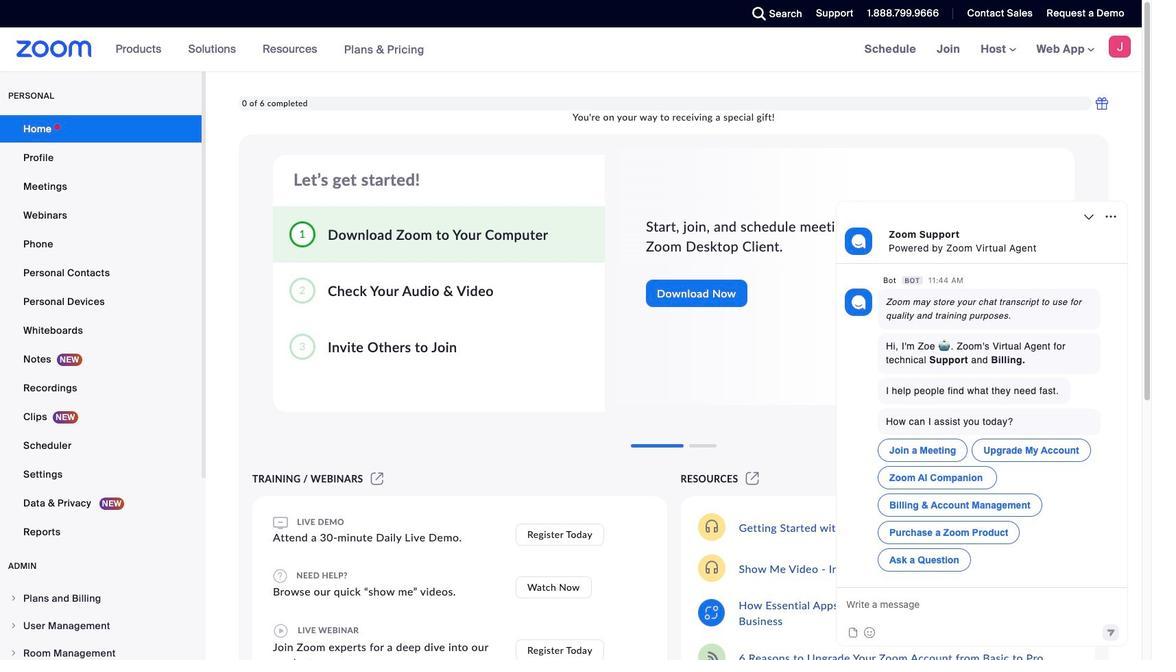 Task type: vqa. For each thing, say whether or not it's contained in the screenshot.
the right image corresponding to first menu item from the top
yes



Task type: locate. For each thing, give the bounding box(es) containing it.
window new image
[[369, 473, 386, 485], [744, 473, 761, 485]]

meetings navigation
[[854, 27, 1142, 72]]

1 vertical spatial menu item
[[0, 613, 202, 639]]

1 window new image from the left
[[369, 473, 386, 485]]

2 vertical spatial menu item
[[0, 641, 202, 660]]

0 vertical spatial menu item
[[0, 586, 202, 612]]

right image
[[10, 595, 18, 603], [10, 622, 18, 630]]

admin menu menu
[[0, 586, 202, 660]]

0 vertical spatial right image
[[10, 595, 18, 603]]

profile picture image
[[1109, 36, 1131, 58]]

banner
[[0, 27, 1142, 72]]

2 right image from the top
[[10, 622, 18, 630]]

1 vertical spatial right image
[[10, 622, 18, 630]]

1 right image from the top
[[10, 595, 18, 603]]

0 horizontal spatial window new image
[[369, 473, 386, 485]]

right image for 1st menu item from the top of the admin menu menu
[[10, 595, 18, 603]]

menu item
[[0, 586, 202, 612], [0, 613, 202, 639], [0, 641, 202, 660]]

1 horizontal spatial window new image
[[744, 473, 761, 485]]

1 menu item from the top
[[0, 586, 202, 612]]



Task type: describe. For each thing, give the bounding box(es) containing it.
3 menu item from the top
[[0, 641, 202, 660]]

right image for second menu item from the bottom of the admin menu menu
[[10, 622, 18, 630]]

zoom logo image
[[16, 40, 92, 58]]

right image
[[10, 650, 18, 658]]

2 window new image from the left
[[744, 473, 761, 485]]

2 menu item from the top
[[0, 613, 202, 639]]

product information navigation
[[105, 27, 435, 72]]

personal menu menu
[[0, 115, 202, 547]]



